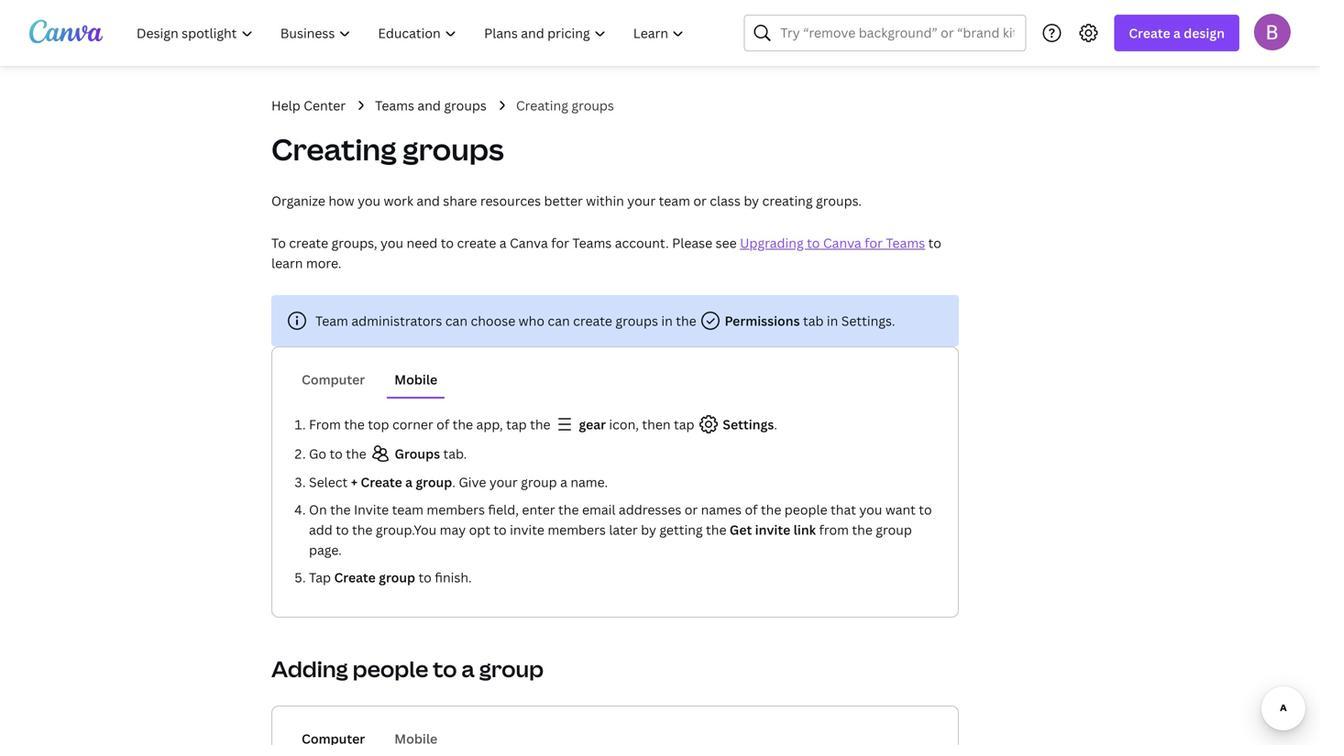 Task type: vqa. For each thing, say whether or not it's contained in the screenshot.
email
yes



Task type: describe. For each thing, give the bounding box(es) containing it.
give
[[459, 474, 486, 491]]

the right on
[[330, 501, 351, 519]]

icon,
[[609, 416, 639, 433]]

you may opt to invite members later by getting the get invite link
[[414, 521, 816, 539]]

create a design
[[1129, 24, 1225, 42]]

create a design button
[[1115, 15, 1240, 51]]

0 horizontal spatial of
[[437, 416, 450, 433]]

0 horizontal spatial .
[[452, 474, 456, 491]]

later
[[609, 521, 638, 539]]

finish.
[[435, 569, 472, 587]]

choose
[[471, 312, 516, 330]]

groups.
[[816, 192, 862, 210]]

2 tap from the left
[[674, 416, 695, 433]]

tap
[[309, 569, 331, 587]]

Try "remove background" or "brand kit" search field
[[781, 16, 1015, 50]]

get
[[730, 521, 752, 539]]

1 for from the left
[[551, 234, 570, 252]]

organize how you work and share resources better within your team or class by creating groups.
[[271, 192, 862, 210]]

teams and groups link
[[375, 95, 487, 116]]

organize
[[271, 192, 326, 210]]

email
[[582, 501, 616, 519]]

select
[[309, 474, 348, 491]]

computer button
[[294, 362, 373, 397]]

go to the
[[309, 445, 370, 463]]

learn
[[271, 255, 303, 272]]

adding
[[271, 654, 348, 684]]

create for groups,
[[457, 234, 496, 252]]

0 horizontal spatial your
[[490, 474, 518, 491]]

mobile
[[395, 371, 438, 388]]

upgrading to canva for teams link
[[740, 234, 926, 252]]

class
[[710, 192, 741, 210]]

upgrading
[[740, 234, 804, 252]]

group inside from the group page.
[[876, 521, 913, 539]]

0 vertical spatial team
[[659, 192, 691, 210]]

2 in from the left
[[827, 312, 839, 330]]

1 vertical spatial creating groups
[[271, 129, 504, 169]]

field,
[[488, 501, 519, 519]]

name.
[[571, 474, 608, 491]]

how
[[329, 192, 355, 210]]

on the invite team members field, enter the email addresses or names of the people that you want to add to the group.
[[309, 501, 932, 539]]

account.
[[615, 234, 669, 252]]

tab
[[803, 312, 824, 330]]

computer
[[302, 371, 365, 388]]

administrators
[[352, 312, 442, 330]]

and inside the teams and groups link
[[418, 97, 441, 114]]

you inside the on the invite team members field, enter the email addresses or names of the people that you want to add to the group.
[[860, 501, 883, 519]]

resources
[[480, 192, 541, 210]]

the right names
[[761, 501, 782, 519]]

group.
[[376, 521, 414, 539]]

1 canva from the left
[[510, 234, 548, 252]]

+
[[351, 474, 358, 491]]

2 canva from the left
[[824, 234, 862, 252]]

page.
[[309, 542, 342, 559]]

0 vertical spatial .
[[774, 416, 778, 433]]

who
[[519, 312, 545, 330]]

the up +
[[346, 445, 367, 463]]

design
[[1184, 24, 1225, 42]]

the right the enter
[[559, 501, 579, 519]]

help
[[271, 97, 301, 114]]

tap create group to finish.
[[309, 569, 472, 587]]

tab.
[[443, 445, 467, 463]]

app,
[[477, 416, 503, 433]]

2 horizontal spatial teams
[[886, 234, 926, 252]]

of inside the on the invite team members field, enter the email addresses or names of the people that you want to add to the group.
[[745, 501, 758, 519]]

create inside 'create a design' dropdown button
[[1129, 24, 1171, 42]]

addresses
[[619, 501, 682, 519]]

1 tap from the left
[[506, 416, 527, 433]]

to create groups, you need to create a canva for teams account. please see upgrading to canva for teams
[[271, 234, 926, 252]]

go
[[309, 445, 327, 463]]

you
[[414, 521, 437, 539]]

enter
[[522, 501, 555, 519]]

want
[[886, 501, 916, 519]]

groups,
[[332, 234, 378, 252]]

create for can
[[573, 312, 613, 330]]

see
[[716, 234, 737, 252]]

from the group page.
[[309, 521, 913, 559]]

0 horizontal spatial teams
[[375, 97, 415, 114]]

center
[[304, 97, 346, 114]]

invite
[[354, 501, 389, 519]]

1 horizontal spatial teams
[[573, 234, 612, 252]]

1 in from the left
[[662, 312, 673, 330]]

members inside the on the invite team members field, enter the email addresses or names of the people that you want to add to the group.
[[427, 501, 485, 519]]

creating
[[763, 192, 813, 210]]

teams and groups
[[375, 97, 487, 114]]



Task type: locate. For each thing, give the bounding box(es) containing it.
bob builder image
[[1255, 14, 1291, 50]]

and right work
[[417, 192, 440, 210]]

settings
[[723, 416, 774, 433]]

0 vertical spatial creating groups
[[516, 97, 614, 114]]

1 vertical spatial of
[[745, 501, 758, 519]]

top level navigation element
[[125, 15, 700, 51]]

1 horizontal spatial canva
[[824, 234, 862, 252]]

you right how
[[358, 192, 381, 210]]

1 horizontal spatial people
[[785, 501, 828, 519]]

groups inside creating groups link
[[572, 97, 614, 114]]

the right 'app,' on the bottom of the page
[[530, 416, 551, 433]]

0 vertical spatial and
[[418, 97, 441, 114]]

1 horizontal spatial can
[[548, 312, 570, 330]]

create down share
[[457, 234, 496, 252]]

the down names
[[706, 521, 727, 539]]

1 vertical spatial create
[[361, 474, 402, 491]]

people up 'link'
[[785, 501, 828, 519]]

2 horizontal spatial create
[[573, 312, 613, 330]]

1 vertical spatial members
[[548, 521, 606, 539]]

from
[[819, 521, 849, 539]]

creating
[[516, 97, 569, 114], [271, 129, 397, 169]]

0 vertical spatial members
[[427, 501, 485, 519]]

in
[[662, 312, 673, 330], [827, 312, 839, 330]]

1 invite from the left
[[510, 521, 545, 539]]

canva
[[510, 234, 548, 252], [824, 234, 862, 252]]

people
[[785, 501, 828, 519], [353, 654, 429, 684]]

adding people to a group
[[271, 654, 544, 684]]

0 horizontal spatial can
[[446, 312, 468, 330]]

canva down resources
[[510, 234, 548, 252]]

to
[[441, 234, 454, 252], [807, 234, 820, 252], [929, 234, 942, 252], [330, 445, 343, 463], [919, 501, 932, 519], [336, 521, 349, 539], [494, 521, 507, 539], [419, 569, 432, 587], [433, 654, 457, 684]]

0 horizontal spatial creating
[[271, 129, 397, 169]]

you
[[358, 192, 381, 210], [381, 234, 404, 252], [860, 501, 883, 519]]

1 vertical spatial or
[[685, 501, 698, 519]]

teams right 'center'
[[375, 97, 415, 114]]

the down invite in the left of the page
[[352, 521, 373, 539]]

1 horizontal spatial team
[[659, 192, 691, 210]]

share
[[443, 192, 477, 210]]

the left permissions
[[676, 312, 697, 330]]

1 vertical spatial and
[[417, 192, 440, 210]]

people right adding
[[353, 654, 429, 684]]

help center
[[271, 97, 346, 114]]

please
[[672, 234, 713, 252]]

canva down groups.
[[824, 234, 862, 252]]

permissions tab in settings.
[[722, 312, 896, 330]]

0 horizontal spatial by
[[641, 521, 657, 539]]

mobile button
[[387, 362, 445, 397]]

tap right "then"
[[674, 416, 695, 433]]

creating groups
[[516, 97, 614, 114], [271, 129, 504, 169]]

members down email
[[548, 521, 606, 539]]

link
[[794, 521, 816, 539]]

settings.
[[842, 312, 896, 330]]

1 vertical spatial team
[[392, 501, 424, 519]]

2 for from the left
[[865, 234, 883, 252]]

invite down the enter
[[510, 521, 545, 539]]

1 horizontal spatial tap
[[674, 416, 695, 433]]

can
[[446, 312, 468, 330], [548, 312, 570, 330]]

1 horizontal spatial invite
[[755, 521, 791, 539]]

corner
[[393, 416, 434, 433]]

tap right 'app,' on the bottom of the page
[[506, 416, 527, 433]]

can right who
[[548, 312, 570, 330]]

of up "get"
[[745, 501, 758, 519]]

0 vertical spatial your
[[628, 192, 656, 210]]

create right who
[[573, 312, 613, 330]]

create right +
[[361, 474, 402, 491]]

on
[[309, 501, 327, 519]]

0 horizontal spatial tap
[[506, 416, 527, 433]]

invite right "get"
[[755, 521, 791, 539]]

2 vertical spatial create
[[334, 569, 376, 587]]

groups
[[395, 445, 440, 463]]

1 horizontal spatial of
[[745, 501, 758, 519]]

in down account.
[[662, 312, 673, 330]]

1 horizontal spatial in
[[827, 312, 839, 330]]

from
[[309, 416, 341, 433]]

more.
[[306, 255, 342, 272]]

1 horizontal spatial .
[[774, 416, 778, 433]]

that
[[831, 501, 857, 519]]

for down the better
[[551, 234, 570, 252]]

group
[[416, 474, 452, 491], [521, 474, 557, 491], [876, 521, 913, 539], [379, 569, 416, 587], [479, 654, 544, 684]]

the left top
[[344, 416, 365, 433]]

tap
[[506, 416, 527, 433], [674, 416, 695, 433]]

0 horizontal spatial in
[[662, 312, 673, 330]]

create left design
[[1129, 24, 1171, 42]]

team up please
[[659, 192, 691, 210]]

a inside dropdown button
[[1174, 24, 1181, 42]]

1 vertical spatial you
[[381, 234, 404, 252]]

settings .
[[723, 416, 778, 433]]

or up getting
[[685, 501, 698, 519]]

gear icon, then tap
[[579, 416, 698, 433]]

0 vertical spatial create
[[1129, 24, 1171, 42]]

can left choose
[[446, 312, 468, 330]]

1 vertical spatial by
[[641, 521, 657, 539]]

you left need
[[381, 234, 404, 252]]

0 horizontal spatial team
[[392, 501, 424, 519]]

team
[[316, 312, 348, 330]]

1 horizontal spatial create
[[457, 234, 496, 252]]

top
[[368, 416, 389, 433]]

creating groups link
[[516, 95, 614, 116]]

1 horizontal spatial members
[[548, 521, 606, 539]]

getting
[[660, 521, 703, 539]]

0 vertical spatial creating
[[516, 97, 569, 114]]

work
[[384, 192, 414, 210]]

the
[[676, 312, 697, 330], [344, 416, 365, 433], [453, 416, 473, 433], [530, 416, 551, 433], [346, 445, 367, 463], [330, 501, 351, 519], [559, 501, 579, 519], [761, 501, 782, 519], [352, 521, 373, 539], [706, 521, 727, 539], [852, 521, 873, 539]]

may
[[440, 521, 466, 539]]

0 horizontal spatial members
[[427, 501, 485, 519]]

gear
[[579, 416, 606, 433]]

create up more. in the left of the page
[[289, 234, 328, 252]]

teams down within
[[573, 234, 612, 252]]

and down top level navigation element on the top of the page
[[418, 97, 441, 114]]

the down that
[[852, 521, 873, 539]]

1 vertical spatial your
[[490, 474, 518, 491]]

1 horizontal spatial for
[[865, 234, 883, 252]]

teams up settings.
[[886, 234, 926, 252]]

1 vertical spatial .
[[452, 474, 456, 491]]

by
[[744, 192, 760, 210], [641, 521, 657, 539]]

to inside to learn more.
[[929, 234, 942, 252]]

1 can from the left
[[446, 312, 468, 330]]

2 can from the left
[[548, 312, 570, 330]]

0 vertical spatial or
[[694, 192, 707, 210]]

2 vertical spatial you
[[860, 501, 883, 519]]

team up the group.
[[392, 501, 424, 519]]

.
[[774, 416, 778, 433], [452, 474, 456, 491]]

create
[[289, 234, 328, 252], [457, 234, 496, 252], [573, 312, 613, 330]]

need
[[407, 234, 438, 252]]

by right the class
[[744, 192, 760, 210]]

groups inside the teams and groups link
[[444, 97, 487, 114]]

you right that
[[860, 501, 883, 519]]

or inside the on the invite team members field, enter the email addresses or names of the people that you want to add to the group.
[[685, 501, 698, 519]]

people inside the on the invite team members field, enter the email addresses or names of the people that you want to add to the group.
[[785, 501, 828, 519]]

0 horizontal spatial for
[[551, 234, 570, 252]]

the left 'app,' on the bottom of the page
[[453, 416, 473, 433]]

team administrators can choose who can create groups in the
[[316, 312, 700, 330]]

0 horizontal spatial invite
[[510, 521, 545, 539]]

0 horizontal spatial creating groups
[[271, 129, 504, 169]]

1 horizontal spatial creating
[[516, 97, 569, 114]]

members
[[427, 501, 485, 519], [548, 521, 606, 539]]

members up may
[[427, 501, 485, 519]]

to
[[271, 234, 286, 252]]

for
[[551, 234, 570, 252], [865, 234, 883, 252]]

or left the class
[[694, 192, 707, 210]]

1 vertical spatial creating
[[271, 129, 397, 169]]

1 vertical spatial people
[[353, 654, 429, 684]]

better
[[544, 192, 583, 210]]

0 vertical spatial by
[[744, 192, 760, 210]]

to learn more.
[[271, 234, 942, 272]]

within
[[586, 192, 625, 210]]

groups tab.
[[395, 445, 467, 463]]

invite
[[510, 521, 545, 539], [755, 521, 791, 539]]

0 horizontal spatial people
[[353, 654, 429, 684]]

or
[[694, 192, 707, 210], [685, 501, 698, 519]]

0 vertical spatial people
[[785, 501, 828, 519]]

of right corner
[[437, 416, 450, 433]]

then
[[642, 416, 671, 433]]

by down the 'addresses'
[[641, 521, 657, 539]]

your right within
[[628, 192, 656, 210]]

0 vertical spatial you
[[358, 192, 381, 210]]

for up settings.
[[865, 234, 883, 252]]

opt
[[469, 521, 491, 539]]

0 horizontal spatial create
[[289, 234, 328, 252]]

0 vertical spatial of
[[437, 416, 450, 433]]

1 horizontal spatial by
[[744, 192, 760, 210]]

2 invite from the left
[[755, 521, 791, 539]]

names
[[701, 501, 742, 519]]

from the top corner of the app, tap the
[[309, 416, 554, 433]]

teams
[[375, 97, 415, 114], [573, 234, 612, 252], [886, 234, 926, 252]]

add
[[309, 521, 333, 539]]

select + create a group . give your group a name.
[[309, 474, 608, 491]]

of
[[437, 416, 450, 433], [745, 501, 758, 519]]

your up field,
[[490, 474, 518, 491]]

1 horizontal spatial your
[[628, 192, 656, 210]]

help center link
[[271, 95, 346, 116]]

the inside from the group page.
[[852, 521, 873, 539]]

permissions
[[725, 312, 800, 330]]

team inside the on the invite team members field, enter the email addresses or names of the people that you want to add to the group.
[[392, 501, 424, 519]]

0 horizontal spatial canva
[[510, 234, 548, 252]]

in right tab
[[827, 312, 839, 330]]

create right the tap
[[334, 569, 376, 587]]

1 horizontal spatial creating groups
[[516, 97, 614, 114]]



